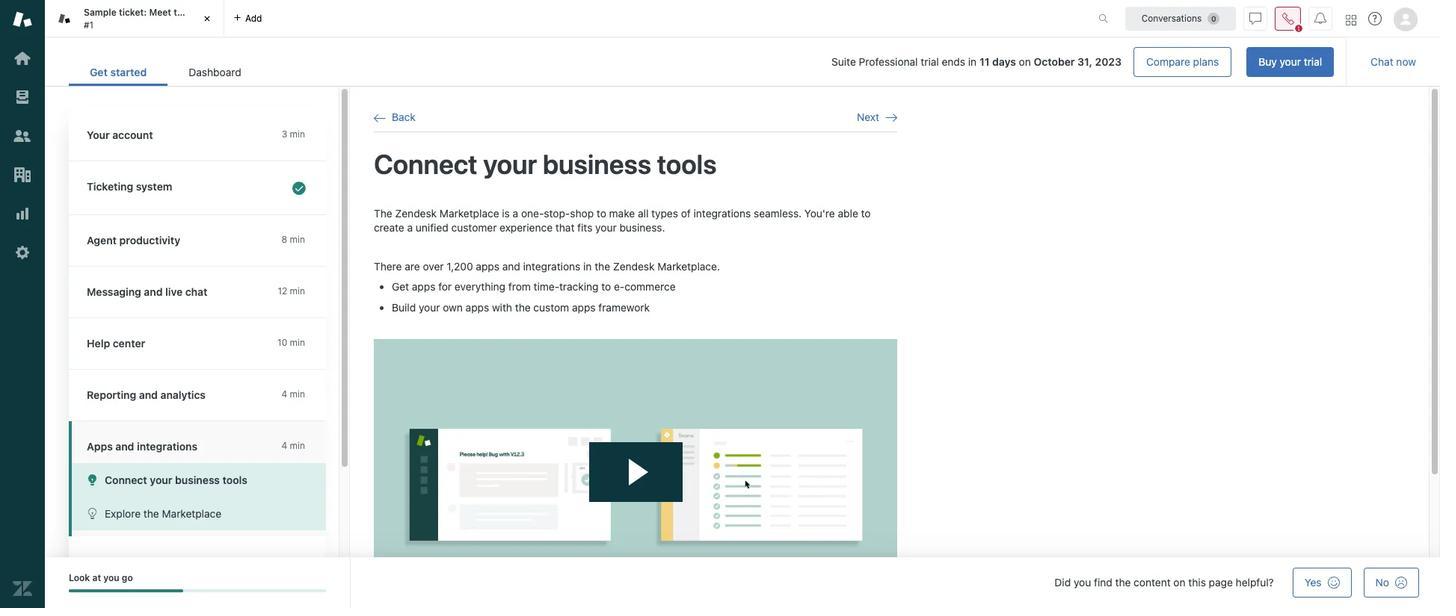 Task type: describe. For each thing, give the bounding box(es) containing it.
2023
[[1096, 55, 1122, 68]]

dashboard
[[189, 66, 241, 79]]

ticketing system
[[87, 180, 172, 193]]

progress-bar progress bar
[[69, 591, 326, 594]]

did you find the content on this page helpful?
[[1055, 577, 1275, 589]]

sample
[[84, 7, 116, 18]]

October 31, 2023 text field
[[1034, 55, 1122, 68]]

views image
[[13, 88, 32, 107]]

with
[[492, 302, 512, 314]]

tabs tab list
[[45, 0, 1083, 37]]

there are over 1,200 apps and integrations in the zendesk marketplace.
[[374, 260, 720, 273]]

compare plans button
[[1134, 47, 1232, 77]]

1 vertical spatial in
[[584, 260, 592, 273]]

go
[[122, 573, 133, 584]]

learn
[[87, 556, 115, 569]]

1 horizontal spatial you
[[1074, 577, 1092, 589]]

compare plans
[[1147, 55, 1219, 68]]

your up explore the marketplace
[[150, 474, 172, 487]]

footer containing did you find the content on this page helpful?
[[45, 558, 1441, 609]]

3
[[282, 129, 287, 140]]

framework
[[599, 302, 650, 314]]

content-title region
[[374, 148, 898, 182]]

over
[[423, 260, 444, 273]]

days
[[993, 55, 1016, 68]]

to right able
[[861, 207, 871, 220]]

agent productivity
[[87, 234, 180, 247]]

you're
[[805, 207, 835, 220]]

marketplace for zendesk
[[440, 207, 499, 220]]

suite professional trial ends in 11 days on october 31, 2023
[[832, 55, 1122, 68]]

apps down everything
[[466, 302, 489, 314]]

get for get started
[[90, 66, 108, 79]]

chat now
[[1371, 55, 1417, 68]]

min for your account
[[290, 129, 305, 140]]

main element
[[0, 0, 45, 609]]

build your own apps with the custom apps framework
[[392, 302, 650, 314]]

12 min
[[278, 286, 305, 297]]

for
[[439, 281, 452, 293]]

1 horizontal spatial integrations
[[523, 260, 581, 273]]

the inside "button"
[[144, 508, 159, 521]]

plans
[[1194, 55, 1219, 68]]

yes button
[[1293, 569, 1352, 598]]

explore the marketplace button
[[72, 497, 326, 531]]

compare
[[1147, 55, 1191, 68]]

conversations button
[[1126, 6, 1237, 30]]

customers image
[[13, 126, 32, 146]]

tracking
[[560, 281, 599, 293]]

button displays agent's chat status as invisible. image
[[1250, 12, 1262, 24]]

integrations inside apps and integrations heading
[[137, 441, 198, 453]]

unified
[[416, 222, 449, 234]]

custom
[[534, 302, 569, 314]]

connect inside the 'content-title' region
[[374, 148, 478, 181]]

tools inside the 'content-title' region
[[657, 148, 717, 181]]

zendesk support image
[[13, 10, 32, 29]]

one-
[[521, 207, 544, 220]]

create
[[374, 222, 405, 234]]

sample ticket: meet the ticket #1
[[84, 7, 215, 30]]

yes
[[1305, 577, 1322, 589]]

the up tracking
[[595, 260, 610, 273]]

get started
[[90, 66, 147, 79]]

1 vertical spatial on
[[1174, 577, 1186, 589]]

4 for apps and integrations
[[282, 441, 287, 452]]

zendesk products image
[[1347, 15, 1357, 25]]

tab containing sample ticket: meet the ticket
[[45, 0, 224, 37]]

reporting image
[[13, 204, 32, 224]]

started
[[110, 66, 147, 79]]

agent
[[87, 234, 117, 247]]

ticket
[[190, 7, 215, 18]]

center
[[113, 337, 145, 350]]

experience
[[500, 222, 553, 234]]

the
[[374, 207, 392, 220]]

get help image
[[1369, 12, 1382, 25]]

the right with at the left
[[515, 302, 531, 314]]

your inside the 'content-title' region
[[483, 148, 537, 181]]

explore the marketplace
[[105, 508, 222, 521]]

look
[[69, 573, 90, 584]]

helpful?
[[1236, 577, 1275, 589]]

the inside footer
[[1116, 577, 1131, 589]]

10
[[278, 337, 287, 349]]

get started image
[[13, 49, 32, 68]]

add button
[[224, 0, 271, 37]]

business inside the 'content-title' region
[[543, 148, 652, 181]]

suite
[[832, 55, 856, 68]]

apps and integrations
[[87, 441, 198, 453]]

look at you go
[[69, 573, 133, 584]]

everything
[[455, 281, 506, 293]]

conversations
[[1142, 12, 1202, 24]]

to right shop
[[597, 207, 607, 220]]

your
[[87, 129, 110, 141]]

that
[[556, 222, 575, 234]]

there
[[374, 260, 402, 273]]

in inside section
[[969, 55, 977, 68]]

section containing suite professional trial ends in
[[274, 47, 1335, 77]]

reporting and analytics
[[87, 389, 206, 402]]

more
[[118, 556, 144, 569]]

learn more
[[87, 556, 144, 569]]

fits
[[578, 222, 593, 234]]

page
[[1209, 577, 1233, 589]]

next button
[[857, 111, 898, 124]]

1,200
[[447, 260, 473, 273]]

analytics
[[160, 389, 206, 402]]

zendesk inside "the zendesk marketplace is a one-stop-shop to make all types of integrations seamless. you're able to create a unified customer experience that fits your business."
[[395, 207, 437, 220]]

time-
[[534, 281, 560, 293]]

your account
[[87, 129, 153, 141]]

own
[[443, 302, 463, 314]]

12
[[278, 286, 287, 297]]

connect your business tools button
[[72, 464, 326, 497]]

learn more button
[[69, 537, 323, 588]]

11
[[980, 55, 990, 68]]

able
[[838, 207, 859, 220]]

#1
[[84, 19, 94, 30]]

is
[[502, 207, 510, 220]]

region containing the zendesk marketplace is a one-stop-shop to make all types of integrations seamless. you're able to create a unified customer experience that fits your business.
[[374, 206, 898, 609]]

back
[[392, 111, 416, 123]]

progress bar image
[[69, 591, 183, 594]]

0 horizontal spatial you
[[103, 573, 119, 584]]



Task type: vqa. For each thing, say whether or not it's contained in the screenshot.
the rightmost Thursday 08:35
no



Task type: locate. For each thing, give the bounding box(es) containing it.
to
[[597, 207, 607, 220], [861, 207, 871, 220], [602, 281, 611, 293]]

4 min for integrations
[[282, 441, 305, 452]]

marketplace inside "the zendesk marketplace is a one-stop-shop to make all types of integrations seamless. you're able to create a unified customer experience that fits your business."
[[440, 207, 499, 220]]

content
[[1134, 577, 1171, 589]]

0 vertical spatial connect your business tools
[[374, 148, 717, 181]]

0 horizontal spatial business
[[175, 474, 220, 487]]

1 min from the top
[[290, 129, 305, 140]]

in
[[969, 55, 977, 68], [584, 260, 592, 273]]

the right meet
[[174, 7, 188, 18]]

and up from
[[503, 260, 521, 273]]

tab list
[[69, 58, 262, 86]]

4 min from the top
[[290, 337, 305, 349]]

and inside apps and integrations heading
[[115, 441, 134, 453]]

1 vertical spatial a
[[407, 222, 413, 234]]

apps up everything
[[476, 260, 500, 273]]

0 horizontal spatial connect your business tools
[[105, 474, 248, 487]]

at
[[92, 573, 101, 584]]

on left this
[[1174, 577, 1186, 589]]

0 vertical spatial connect
[[374, 148, 478, 181]]

3 min
[[282, 129, 305, 140]]

trial for your
[[1304, 55, 1323, 68]]

0 horizontal spatial get
[[90, 66, 108, 79]]

min for agent productivity
[[290, 234, 305, 245]]

a
[[513, 207, 519, 220], [407, 222, 413, 234]]

integrations right of
[[694, 207, 751, 220]]

integrations up time-
[[523, 260, 581, 273]]

1 vertical spatial business
[[175, 474, 220, 487]]

this
[[1189, 577, 1207, 589]]

tab list containing get started
[[69, 58, 262, 86]]

4 min inside apps and integrations heading
[[282, 441, 305, 452]]

the
[[174, 7, 188, 18], [595, 260, 610, 273], [515, 302, 531, 314], [144, 508, 159, 521], [1116, 577, 1131, 589]]

min for help center
[[290, 337, 305, 349]]

zendesk up 'unified'
[[395, 207, 437, 220]]

commerce
[[625, 281, 676, 293]]

organizations image
[[13, 165, 32, 185]]

and for apps and integrations
[[115, 441, 134, 453]]

connect your business tools inside the 'content-title' region
[[374, 148, 717, 181]]

0 vertical spatial tools
[[657, 148, 717, 181]]

zendesk up e-
[[613, 260, 655, 273]]

min for apps and integrations
[[290, 441, 305, 452]]

integrations
[[694, 207, 751, 220], [523, 260, 581, 273], [137, 441, 198, 453]]

the inside sample ticket: meet the ticket #1
[[174, 7, 188, 18]]

apps and integrations heading
[[69, 422, 326, 464]]

connect your business tools up 'stop-'
[[374, 148, 717, 181]]

in left 11
[[969, 55, 977, 68]]

chat
[[185, 286, 208, 298]]

zendesk image
[[13, 580, 32, 599]]

0 vertical spatial zendesk
[[395, 207, 437, 220]]

2 trial from the left
[[1304, 55, 1323, 68]]

all
[[638, 207, 649, 220]]

chat now button
[[1359, 47, 1429, 77]]

the right explore
[[144, 508, 159, 521]]

ticketing system button
[[69, 162, 323, 215]]

0 vertical spatial integrations
[[694, 207, 751, 220]]

1 horizontal spatial tools
[[657, 148, 717, 181]]

apps left for
[[412, 281, 436, 293]]

1 horizontal spatial marketplace
[[440, 207, 499, 220]]

live
[[165, 286, 183, 298]]

a right 'is'
[[513, 207, 519, 220]]

4 for reporting and analytics
[[282, 389, 287, 400]]

and right apps
[[115, 441, 134, 453]]

8
[[282, 234, 287, 245]]

1 vertical spatial connect
[[105, 474, 147, 487]]

help
[[87, 337, 110, 350]]

apps
[[87, 441, 113, 453]]

your up 'is'
[[483, 148, 537, 181]]

buy your trial
[[1259, 55, 1323, 68]]

min for messaging and live chat
[[290, 286, 305, 297]]

1 vertical spatial connect your business tools
[[105, 474, 248, 487]]

business inside button
[[175, 474, 220, 487]]

dashboard tab
[[168, 58, 262, 86]]

connect inside button
[[105, 474, 147, 487]]

close image
[[200, 11, 215, 26]]

connect your business tools
[[374, 148, 717, 181], [105, 474, 248, 487]]

get for get apps for everything from time-tracking to e-commerce
[[392, 281, 409, 293]]

shop
[[570, 207, 594, 220]]

ticketing
[[87, 180, 133, 193]]

your left 'own'
[[419, 302, 440, 314]]

trial down notifications image
[[1304, 55, 1323, 68]]

0 vertical spatial on
[[1019, 55, 1031, 68]]

0 vertical spatial marketplace
[[440, 207, 499, 220]]

did
[[1055, 577, 1071, 589]]

and for reporting and analytics
[[139, 389, 158, 402]]

0 horizontal spatial trial
[[921, 55, 939, 68]]

chat
[[1371, 55, 1394, 68]]

0 horizontal spatial a
[[407, 222, 413, 234]]

notifications image
[[1315, 12, 1327, 24]]

business
[[543, 148, 652, 181], [175, 474, 220, 487]]

buy your trial button
[[1247, 47, 1335, 77]]

trial left ends
[[921, 55, 939, 68]]

0 horizontal spatial integrations
[[137, 441, 198, 453]]

video thumbnail image
[[374, 340, 898, 609], [374, 340, 898, 609]]

2 4 from the top
[[282, 441, 287, 452]]

1 vertical spatial 4 min
[[282, 441, 305, 452]]

you right the did
[[1074, 577, 1092, 589]]

from
[[509, 281, 531, 293]]

min
[[290, 129, 305, 140], [290, 234, 305, 245], [290, 286, 305, 297], [290, 337, 305, 349], [290, 389, 305, 400], [290, 441, 305, 452]]

integrations up 'connect your business tools' button
[[137, 441, 198, 453]]

on right days
[[1019, 55, 1031, 68]]

section
[[274, 47, 1335, 77]]

customer
[[452, 222, 497, 234]]

1 vertical spatial marketplace
[[162, 508, 222, 521]]

next
[[857, 111, 880, 123]]

tools up of
[[657, 148, 717, 181]]

4
[[282, 389, 287, 400], [282, 441, 287, 452]]

get
[[90, 66, 108, 79], [392, 281, 409, 293]]

reporting
[[87, 389, 136, 402]]

connect up explore
[[105, 474, 147, 487]]

stop-
[[544, 207, 570, 220]]

trial for professional
[[921, 55, 939, 68]]

and left "analytics"
[[139, 389, 158, 402]]

trial inside button
[[1304, 55, 1323, 68]]

no button
[[1364, 569, 1420, 598]]

no
[[1376, 577, 1390, 589]]

business up shop
[[543, 148, 652, 181]]

on
[[1019, 55, 1031, 68], [1174, 577, 1186, 589]]

now
[[1397, 55, 1417, 68]]

video element
[[374, 340, 898, 609]]

1 vertical spatial integrations
[[523, 260, 581, 273]]

trial
[[921, 55, 939, 68], [1304, 55, 1323, 68]]

tab
[[45, 0, 224, 37]]

tools inside button
[[223, 474, 248, 487]]

31,
[[1078, 55, 1093, 68]]

0 horizontal spatial in
[[584, 260, 592, 273]]

0 vertical spatial in
[[969, 55, 977, 68]]

connect your business tools up explore the marketplace
[[105, 474, 248, 487]]

you right at
[[103, 573, 119, 584]]

your inside section
[[1280, 55, 1302, 68]]

1 horizontal spatial a
[[513, 207, 519, 220]]

1 4 from the top
[[282, 389, 287, 400]]

region
[[374, 206, 898, 609]]

0 vertical spatial a
[[513, 207, 519, 220]]

messaging and live chat
[[87, 286, 208, 298]]

get left started
[[90, 66, 108, 79]]

1 horizontal spatial trial
[[1304, 55, 1323, 68]]

1 horizontal spatial connect
[[374, 148, 478, 181]]

your inside "the zendesk marketplace is a one-stop-shop to make all types of integrations seamless. you're able to create a unified customer experience that fits your business."
[[596, 222, 617, 234]]

1 4 min from the top
[[282, 389, 305, 400]]

marketplace down 'connect your business tools' button
[[162, 508, 222, 521]]

1 horizontal spatial in
[[969, 55, 977, 68]]

your right buy
[[1280, 55, 1302, 68]]

1 vertical spatial 4
[[282, 441, 287, 452]]

connect your business tools inside button
[[105, 474, 248, 487]]

0 vertical spatial business
[[543, 148, 652, 181]]

marketplace
[[440, 207, 499, 220], [162, 508, 222, 521]]

and left live
[[144, 286, 163, 298]]

productivity
[[119, 234, 180, 247]]

messaging
[[87, 286, 141, 298]]

5 min from the top
[[290, 389, 305, 400]]

4 min for analytics
[[282, 389, 305, 400]]

1 trial from the left
[[921, 55, 939, 68]]

to left e-
[[602, 281, 611, 293]]

0 vertical spatial get
[[90, 66, 108, 79]]

seamless.
[[754, 207, 802, 220]]

types
[[652, 207, 678, 220]]

0 vertical spatial 4 min
[[282, 389, 305, 400]]

min for reporting and analytics
[[290, 389, 305, 400]]

ends
[[942, 55, 966, 68]]

1 horizontal spatial business
[[543, 148, 652, 181]]

connect
[[374, 148, 478, 181], [105, 474, 147, 487]]

business up explore the marketplace "button"
[[175, 474, 220, 487]]

connect down back
[[374, 148, 478, 181]]

your right fits
[[596, 222, 617, 234]]

6 min from the top
[[290, 441, 305, 452]]

1 horizontal spatial get
[[392, 281, 409, 293]]

2 horizontal spatial integrations
[[694, 207, 751, 220]]

footer
[[45, 558, 1441, 609]]

a right create
[[407, 222, 413, 234]]

apps
[[476, 260, 500, 273], [412, 281, 436, 293], [466, 302, 489, 314], [572, 302, 596, 314]]

admin image
[[13, 243, 32, 263]]

back button
[[374, 111, 416, 124]]

1 vertical spatial tools
[[223, 474, 248, 487]]

find
[[1094, 577, 1113, 589]]

get up 'build'
[[392, 281, 409, 293]]

2 vertical spatial integrations
[[137, 441, 198, 453]]

2 4 min from the top
[[282, 441, 305, 452]]

0 horizontal spatial zendesk
[[395, 207, 437, 220]]

0 horizontal spatial connect
[[105, 474, 147, 487]]

in up tracking
[[584, 260, 592, 273]]

your
[[1280, 55, 1302, 68], [483, 148, 537, 181], [596, 222, 617, 234], [419, 302, 440, 314], [150, 474, 172, 487]]

add
[[245, 12, 262, 24]]

get apps for everything from time-tracking to e-commerce
[[392, 281, 676, 293]]

tools up explore the marketplace "button"
[[223, 474, 248, 487]]

0 horizontal spatial on
[[1019, 55, 1031, 68]]

and for messaging and live chat
[[144, 286, 163, 298]]

0 horizontal spatial marketplace
[[162, 508, 222, 521]]

professional
[[859, 55, 918, 68]]

3 min from the top
[[290, 286, 305, 297]]

apps down tracking
[[572, 302, 596, 314]]

4 inside apps and integrations heading
[[282, 441, 287, 452]]

1 vertical spatial zendesk
[[613, 260, 655, 273]]

system
[[136, 180, 172, 193]]

marketplace up customer
[[440, 207, 499, 220]]

ticket:
[[119, 7, 147, 18]]

marketplace inside "button"
[[162, 508, 222, 521]]

2 min from the top
[[290, 234, 305, 245]]

are
[[405, 260, 420, 273]]

1 horizontal spatial on
[[1174, 577, 1186, 589]]

account
[[112, 129, 153, 141]]

min inside apps and integrations heading
[[290, 441, 305, 452]]

integrations inside "the zendesk marketplace is a one-stop-shop to make all types of integrations seamless. you're able to create a unified customer experience that fits your business."
[[694, 207, 751, 220]]

0 vertical spatial 4
[[282, 389, 287, 400]]

1 vertical spatial get
[[392, 281, 409, 293]]

1 horizontal spatial zendesk
[[613, 260, 655, 273]]

zendesk
[[395, 207, 437, 220], [613, 260, 655, 273]]

the right "find"
[[1116, 577, 1131, 589]]

1 horizontal spatial connect your business tools
[[374, 148, 717, 181]]

marketplace for the
[[162, 508, 222, 521]]

0 horizontal spatial tools
[[223, 474, 248, 487]]



